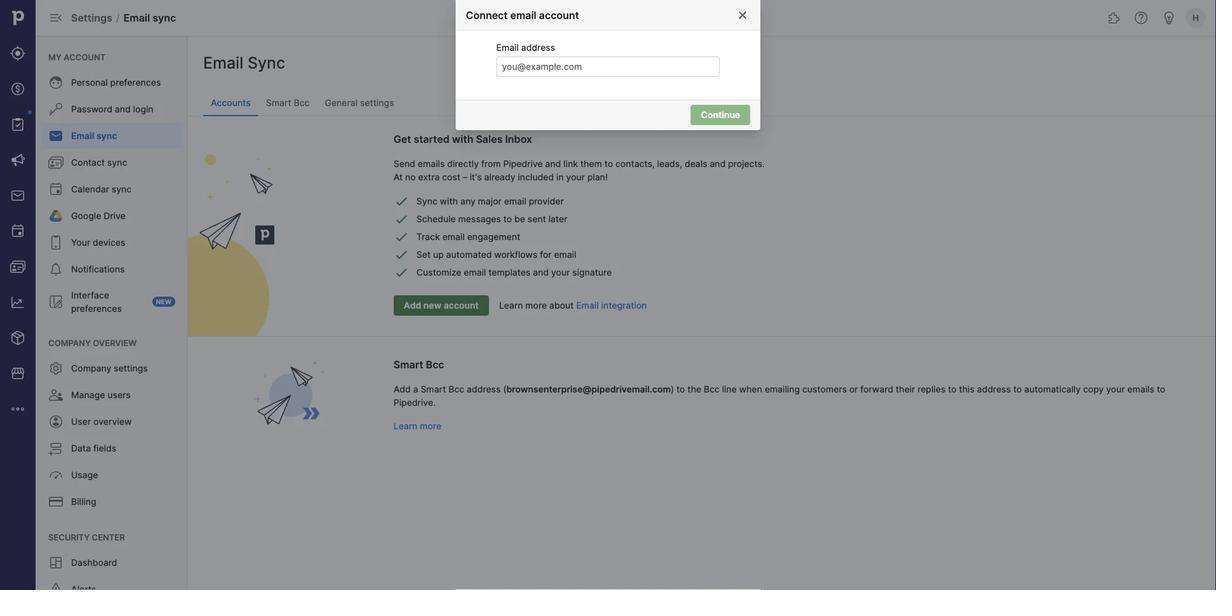 Task type: describe. For each thing, give the bounding box(es) containing it.
calendar
[[71, 184, 109, 195]]

them
[[581, 158, 602, 169]]

usage
[[71, 470, 98, 481]]

deals
[[685, 158, 708, 169]]

company settings
[[71, 363, 148, 374]]

color positive image for schedule
[[394, 212, 409, 227]]

accounts link
[[203, 90, 258, 116]]

included
[[518, 172, 554, 182]]

email for templates
[[464, 267, 486, 278]]

more for learn more
[[420, 421, 442, 431]]

1 vertical spatial your
[[551, 267, 570, 278]]

email up the 'be' at top left
[[504, 196, 527, 207]]

customize email templates and your signature
[[417, 267, 612, 278]]

calendar sync
[[71, 184, 132, 195]]

add a smart bcc address ( brownsenterprise@pipedrivemail.com
[[394, 384, 671, 395]]

preferences for interface
[[71, 303, 122, 314]]

add for add a smart bcc address ( brownsenterprise@pipedrivemail.com
[[394, 384, 411, 395]]

marketplace image
[[10, 366, 25, 381]]

schedule messages to be sent later
[[417, 214, 568, 225]]

center
[[92, 532, 125, 542]]

up
[[433, 249, 444, 260]]

contacts image
[[10, 259, 25, 274]]

0 vertical spatial with
[[452, 133, 474, 145]]

add new account
[[404, 300, 479, 311]]

templates
[[489, 267, 531, 278]]

color undefined image for company settings
[[48, 361, 64, 376]]

cost
[[442, 172, 461, 182]]

when
[[740, 384, 763, 395]]

user overview
[[71, 416, 132, 427]]

manage users link
[[41, 382, 183, 408]]

set up automated workflows for email
[[417, 249, 577, 260]]

provider
[[529, 196, 564, 207]]

copy
[[1084, 384, 1104, 395]]

data
[[71, 443, 91, 454]]

sales assistant image
[[1162, 10, 1177, 25]]

contacts,
[[616, 158, 655, 169]]

email right the about
[[577, 300, 599, 311]]

drive
[[104, 211, 126, 221]]

contact sync
[[71, 157, 127, 168]]

for
[[540, 249, 552, 260]]

to inside send emails directly from pipedrive and link them to contacts, leads, deals and projects. at no extra cost – it's already included in your plan!
[[605, 158, 613, 169]]

learn more
[[394, 421, 442, 431]]

be
[[515, 214, 525, 225]]

get started with sales inbox
[[394, 133, 532, 145]]

2 vertical spatial smart
[[421, 384, 446, 395]]

password
[[71, 104, 112, 115]]

inbox
[[505, 133, 532, 145]]

link
[[564, 158, 578, 169]]

personal preferences
[[71, 77, 161, 88]]

sync with any major email provider
[[417, 196, 564, 207]]

major
[[478, 196, 502, 207]]

address inside ") to the bcc line when emailing customers or forward their replies to this address to automatically copy your emails to pipedrive."
[[977, 384, 1011, 395]]

email integration link
[[577, 299, 647, 312]]

menu toggle image
[[48, 10, 64, 25]]

customize
[[417, 267, 462, 278]]

settings for general settings
[[360, 98, 394, 108]]

line
[[722, 384, 737, 395]]

my
[[48, 52, 62, 62]]

company settings link
[[41, 356, 183, 381]]

google
[[71, 211, 101, 221]]

activities image
[[10, 224, 25, 239]]

email for email address
[[497, 42, 519, 53]]

new
[[156, 298, 172, 306]]

settings
[[71, 11, 112, 24]]

pipedrive.
[[394, 397, 436, 408]]

and right deals
[[710, 158, 726, 169]]

and down for
[[533, 267, 549, 278]]

h button
[[1184, 5, 1209, 30]]

email for account
[[510, 9, 537, 21]]

) to the bcc line when emailing customers or forward their replies to this address to automatically copy your emails to pipedrive.
[[394, 384, 1166, 408]]

email sync menu item
[[36, 123, 188, 149]]

color undefined image for interface preferences
[[48, 294, 64, 309]]

messages
[[458, 214, 501, 225]]

google drive
[[71, 211, 126, 221]]

sync for calendar sync
[[112, 184, 132, 195]]

color undefined image for contact sync
[[48, 155, 64, 170]]

continue button
[[691, 105, 751, 125]]

color undefined image for google drive
[[48, 208, 64, 224]]

color undefined image for calendar sync
[[48, 182, 64, 197]]

color undefined image for notifications
[[48, 262, 64, 277]]

notifications link
[[41, 257, 183, 282]]

color undefined image for email sync
[[48, 128, 64, 144]]

data fields link
[[41, 436, 183, 461]]

dashboard
[[71, 558, 117, 568]]

password and login
[[71, 104, 154, 115]]

home image
[[8, 8, 27, 27]]

account for connect email account
[[539, 9, 579, 21]]

)
[[671, 384, 674, 395]]

password and login link
[[41, 97, 183, 122]]

sync for contact sync
[[107, 157, 127, 168]]

deals image
[[10, 81, 25, 97]]

the
[[688, 384, 702, 395]]

your inside ") to the bcc line when emailing customers or forward their replies to this address to automatically copy your emails to pipedrive."
[[1107, 384, 1126, 395]]

bcc inside ") to the bcc line when emailing customers or forward their replies to this address to automatically copy your emails to pipedrive."
[[704, 384, 720, 395]]

color positive image for sync
[[394, 194, 409, 209]]

color undefined image for data fields
[[48, 441, 64, 456]]

email right for
[[554, 249, 577, 260]]

0 vertical spatial smart
[[266, 98, 291, 108]]

no
[[405, 172, 416, 182]]

color undefined image for user overview
[[48, 414, 64, 429]]

Search Pipedrive field
[[494, 5, 723, 30]]

my account
[[48, 52, 106, 62]]

interface preferences
[[71, 290, 122, 314]]

0 horizontal spatial account
[[64, 52, 106, 62]]

add new account button
[[394, 295, 489, 316]]

contact sync link
[[41, 150, 183, 175]]

in
[[557, 172, 564, 182]]

learn for learn more about email integration
[[499, 300, 523, 311]]

color undefined image for dashboard
[[48, 555, 64, 571]]

devices
[[93, 237, 125, 248]]

schedule
[[417, 214, 456, 225]]

users
[[108, 390, 131, 401]]

and inside password and login link
[[115, 104, 131, 115]]

email sync link
[[41, 123, 183, 149]]

color undefined image for billing
[[48, 494, 64, 510]]

smart bcc link
[[258, 90, 317, 116]]

dashboard link
[[41, 550, 183, 576]]



Task type: locate. For each thing, give the bounding box(es) containing it.
1 color positive image from the top
[[394, 229, 409, 245]]

campaigns image
[[10, 152, 25, 168]]

preferences for personal
[[110, 77, 161, 88]]

color undefined image right marketplace icon
[[48, 361, 64, 376]]

preferences down interface
[[71, 303, 122, 314]]

color undefined image inside the contact sync link
[[48, 155, 64, 170]]

color undefined image inside 'usage' link
[[48, 468, 64, 483]]

smart bcc up a
[[394, 358, 445, 371]]

your right copy
[[1107, 384, 1126, 395]]

address left the (
[[467, 384, 501, 395]]

overview for company overview
[[93, 338, 137, 348]]

add
[[404, 300, 421, 311], [394, 384, 411, 395]]

track
[[417, 232, 440, 242]]

email up 'email address'
[[510, 9, 537, 21]]

color primary image
[[738, 10, 748, 20]]

1 color positive image from the top
[[394, 194, 409, 209]]

1 vertical spatial emails
[[1128, 384, 1155, 395]]

1 horizontal spatial address
[[521, 42, 555, 53]]

sync for email sync
[[97, 131, 117, 141]]

learn down pipedrive.
[[394, 421, 418, 431]]

1 vertical spatial smart bcc
[[394, 358, 445, 371]]

fields
[[93, 443, 116, 454]]

address right this
[[977, 384, 1011, 395]]

0 vertical spatial color positive image
[[394, 229, 409, 245]]

color undefined image inside calendar sync link
[[48, 182, 64, 197]]

color undefined image
[[48, 75, 64, 90], [48, 128, 64, 144], [48, 155, 64, 170], [48, 262, 64, 277], [48, 294, 64, 309], [48, 441, 64, 456], [48, 582, 64, 590]]

account up 'email address'
[[539, 9, 579, 21]]

your down the link
[[566, 172, 585, 182]]

1 vertical spatial company
[[71, 363, 111, 374]]

and left login
[[115, 104, 131, 115]]

company overview
[[48, 338, 137, 348]]

color positive image for track
[[394, 229, 409, 245]]

3 color positive image from the top
[[394, 265, 409, 280]]

color undefined image inside dashboard link
[[48, 555, 64, 571]]

continue
[[701, 110, 741, 120]]

color positive image left customize
[[394, 265, 409, 280]]

1 horizontal spatial more
[[526, 300, 547, 311]]

color undefined image down security
[[48, 582, 64, 590]]

bcc up pipedrive.
[[426, 358, 445, 371]]

a
[[413, 384, 418, 395]]

more image
[[10, 402, 25, 417]]

contact
[[71, 157, 105, 168]]

track email engagement
[[417, 232, 521, 242]]

color undefined image inside data fields link
[[48, 441, 64, 456]]

and up in
[[546, 158, 561, 169]]

learn down templates in the left top of the page
[[499, 300, 523, 311]]

color undefined image inside password and login link
[[48, 102, 64, 117]]

security center
[[48, 532, 125, 542]]

email up up
[[443, 232, 465, 242]]

email address
[[497, 42, 555, 53]]

address down connect email account
[[521, 42, 555, 53]]

at
[[394, 172, 403, 182]]

overview
[[93, 338, 137, 348], [93, 416, 132, 427]]

1 vertical spatial more
[[420, 421, 442, 431]]

account up the personal
[[64, 52, 106, 62]]

extra
[[418, 172, 440, 182]]

2 color positive image from the top
[[394, 212, 409, 227]]

0 vertical spatial more
[[526, 300, 547, 311]]

your down for
[[551, 267, 570, 278]]

color undefined image left billing
[[48, 494, 64, 510]]

4 color undefined image from the top
[[48, 262, 64, 277]]

2 horizontal spatial address
[[977, 384, 1011, 395]]

send
[[394, 158, 415, 169]]

it's
[[470, 172, 482, 182]]

insights image
[[10, 295, 25, 310]]

forward
[[861, 384, 894, 395]]

1 vertical spatial overview
[[93, 416, 132, 427]]

color undefined image
[[48, 102, 64, 117], [10, 117, 25, 132], [48, 182, 64, 197], [48, 208, 64, 224], [48, 235, 64, 250], [48, 361, 64, 376], [48, 388, 64, 403], [48, 414, 64, 429], [48, 468, 64, 483], [48, 494, 64, 510], [48, 555, 64, 571]]

0 vertical spatial company
[[48, 338, 91, 348]]

color undefined image inside your devices link
[[48, 235, 64, 250]]

settings / email sync
[[71, 11, 176, 24]]

account inside button
[[444, 300, 479, 311]]

bcc
[[294, 98, 310, 108], [426, 358, 445, 371], [449, 384, 465, 395], [704, 384, 720, 395]]

learn for learn more
[[394, 421, 418, 431]]

new
[[424, 300, 442, 311]]

2 vertical spatial account
[[444, 300, 479, 311]]

color undefined image down security
[[48, 555, 64, 571]]

connect email account
[[466, 9, 579, 21]]

menu containing personal preferences
[[36, 36, 188, 590]]

company down company overview
[[71, 363, 111, 374]]

1 vertical spatial account
[[64, 52, 106, 62]]

color positive image left set
[[394, 247, 409, 262]]

emails inside send emails directly from pipedrive and link them to contacts, leads, deals and projects. at no extra cost – it's already included in your plan!
[[418, 158, 445, 169]]

0 horizontal spatial learn
[[394, 421, 418, 431]]

1 horizontal spatial account
[[444, 300, 479, 311]]

smart up a
[[394, 358, 424, 371]]

with
[[452, 133, 474, 145], [440, 196, 458, 207]]

later
[[549, 214, 568, 225]]

google drive link
[[41, 203, 183, 229]]

0 horizontal spatial emails
[[418, 158, 445, 169]]

settings for company settings
[[114, 363, 148, 374]]

integration
[[601, 300, 647, 311]]

2 color undefined image from the top
[[48, 128, 64, 144]]

color undefined image down my
[[48, 75, 64, 90]]

settings
[[360, 98, 394, 108], [114, 363, 148, 374]]

email for engagement
[[443, 232, 465, 242]]

leads,
[[657, 158, 683, 169]]

bcc right a
[[449, 384, 465, 395]]

color undefined image left "data"
[[48, 441, 64, 456]]

1 horizontal spatial sync
[[417, 196, 438, 207]]

emails inside ") to the bcc line when emailing customers or forward their replies to this address to automatically copy your emails to pipedrive."
[[1128, 384, 1155, 395]]

company
[[48, 338, 91, 348], [71, 363, 111, 374]]

color undefined image right 'contacts' icon
[[48, 262, 64, 277]]

sync
[[153, 11, 176, 24], [97, 131, 117, 141], [107, 157, 127, 168], [112, 184, 132, 195]]

1 vertical spatial sync
[[417, 196, 438, 207]]

calendar sync link
[[41, 177, 183, 202]]

quick add image
[[738, 10, 753, 25]]

menu
[[0, 0, 36, 590], [36, 36, 188, 590]]

your devices
[[71, 237, 125, 248]]

0 vertical spatial account
[[539, 9, 579, 21]]

your
[[566, 172, 585, 182], [551, 267, 570, 278], [1107, 384, 1126, 395]]

signature
[[573, 267, 612, 278]]

color positive image for set
[[394, 247, 409, 262]]

color undefined image inside user overview link
[[48, 414, 64, 429]]

6 color undefined image from the top
[[48, 441, 64, 456]]

1 vertical spatial color positive image
[[394, 247, 409, 262]]

send emails directly from pipedrive and link them to contacts, leads, deals and projects. at no extra cost – it's already included in your plan!
[[394, 158, 765, 182]]

color undefined image for personal preferences
[[48, 75, 64, 90]]

add inside add new account button
[[404, 300, 421, 311]]

1 vertical spatial settings
[[114, 363, 148, 374]]

account for add new account
[[444, 300, 479, 311]]

billing link
[[41, 489, 183, 515]]

add left new
[[404, 300, 421, 311]]

2 horizontal spatial account
[[539, 9, 579, 21]]

more for learn more about email integration
[[526, 300, 547, 311]]

products image
[[10, 330, 25, 346]]

color undefined image for manage users
[[48, 388, 64, 403]]

email up the accounts on the top left of page
[[203, 53, 243, 72]]

sales
[[476, 133, 503, 145]]

your
[[71, 237, 90, 248]]

color undefined image inside billing link
[[48, 494, 64, 510]]

sent
[[528, 214, 546, 225]]

color undefined image inside personal preferences link
[[48, 75, 64, 90]]

0 vertical spatial sync
[[248, 53, 285, 72]]

color undefined image left password
[[48, 102, 64, 117]]

0 vertical spatial emails
[[418, 158, 445, 169]]

settings up users
[[114, 363, 148, 374]]

add for add new account
[[404, 300, 421, 311]]

preferences
[[110, 77, 161, 88], [71, 303, 122, 314]]

–
[[463, 172, 468, 182]]

0 horizontal spatial sync
[[248, 53, 285, 72]]

bcc left the "general"
[[294, 98, 310, 108]]

2 vertical spatial your
[[1107, 384, 1126, 395]]

account right new
[[444, 300, 479, 311]]

color undefined image inside "notifications" link
[[48, 262, 64, 277]]

already
[[484, 172, 516, 182]]

color undefined image for your devices
[[48, 235, 64, 250]]

email for email sync
[[71, 131, 94, 141]]

engagement
[[467, 232, 521, 242]]

0 horizontal spatial more
[[420, 421, 442, 431]]

0 vertical spatial color positive image
[[394, 194, 409, 209]]

color undefined image inside manage users link
[[48, 388, 64, 403]]

email sync
[[203, 53, 285, 72]]

usage link
[[41, 463, 183, 488]]

email for email sync
[[203, 53, 243, 72]]

color undefined image left your
[[48, 235, 64, 250]]

0 vertical spatial smart bcc
[[266, 98, 310, 108]]

color positive image for customize
[[394, 265, 409, 280]]

sync up the schedule
[[417, 196, 438, 207]]

1 horizontal spatial learn
[[499, 300, 523, 311]]

more left the about
[[526, 300, 547, 311]]

2 color positive image from the top
[[394, 247, 409, 262]]

0 horizontal spatial settings
[[114, 363, 148, 374]]

smart right a
[[421, 384, 446, 395]]

smart right the accounts on the top left of page
[[266, 98, 291, 108]]

0 horizontal spatial address
[[467, 384, 501, 395]]

pipedrive
[[503, 158, 543, 169]]

color undefined image left the google
[[48, 208, 64, 224]]

email
[[510, 9, 537, 21], [504, 196, 527, 207], [443, 232, 465, 242], [554, 249, 577, 260], [464, 267, 486, 278]]

color positive image left the schedule
[[394, 212, 409, 227]]

color positive image down at
[[394, 194, 409, 209]]

color undefined image left manage
[[48, 388, 64, 403]]

company up company settings
[[48, 338, 91, 348]]

preferences up login
[[110, 77, 161, 88]]

email up contact
[[71, 131, 94, 141]]

quick help image
[[1134, 10, 1149, 25]]

plan!
[[588, 172, 608, 182]]

0 vertical spatial add
[[404, 300, 421, 311]]

email down automated
[[464, 267, 486, 278]]

5 color undefined image from the top
[[48, 294, 64, 309]]

1 horizontal spatial emails
[[1128, 384, 1155, 395]]

0 vertical spatial settings
[[360, 98, 394, 108]]

interface
[[71, 290, 109, 301]]

your inside send emails directly from pipedrive and link them to contacts, leads, deals and projects. at no extra cost – it's already included in your plan!
[[566, 172, 585, 182]]

color positive image
[[394, 229, 409, 245], [394, 247, 409, 262], [394, 265, 409, 280]]

1 color undefined image from the top
[[48, 75, 64, 90]]

0 vertical spatial your
[[566, 172, 585, 182]]

directly
[[447, 158, 479, 169]]

company for company settings
[[71, 363, 111, 374]]

1 vertical spatial color positive image
[[394, 212, 409, 227]]

1 horizontal spatial smart bcc
[[394, 358, 445, 371]]

1 horizontal spatial settings
[[360, 98, 394, 108]]

sync inside menu item
[[97, 131, 117, 141]]

0 vertical spatial preferences
[[110, 77, 161, 88]]

color undefined image left user
[[48, 414, 64, 429]]

0 vertical spatial learn
[[499, 300, 523, 311]]

notifications
[[71, 264, 125, 275]]

you@example.com email field
[[497, 57, 720, 77]]

personal preferences link
[[41, 70, 183, 95]]

1 vertical spatial add
[[394, 384, 411, 395]]

sales inbox image
[[10, 188, 25, 203]]

color undefined image inside email sync link
[[48, 128, 64, 144]]

color undefined image inside company settings link
[[48, 361, 64, 376]]

7 color undefined image from the top
[[48, 582, 64, 590]]

emails right copy
[[1128, 384, 1155, 395]]

email sync
[[71, 131, 117, 141]]

learn more link
[[394, 421, 442, 431]]

email right '/'
[[124, 11, 150, 24]]

1 vertical spatial learn
[[394, 421, 418, 431]]

color undefined image for password and login
[[48, 102, 64, 117]]

about
[[550, 300, 574, 311]]

color positive image left track
[[394, 229, 409, 245]]

color positive image
[[394, 194, 409, 209], [394, 212, 409, 227]]

add left a
[[394, 384, 411, 395]]

color undefined image left email sync
[[48, 128, 64, 144]]

color undefined image left 'usage' at the bottom
[[48, 468, 64, 483]]

learn more about email integration
[[499, 300, 647, 311]]

email down connect email account
[[497, 42, 519, 53]]

manage
[[71, 390, 105, 401]]

overview up company settings link
[[93, 338, 137, 348]]

color undefined image inside google drive link
[[48, 208, 64, 224]]

1 vertical spatial preferences
[[71, 303, 122, 314]]

emailing
[[765, 384, 800, 395]]

overview for user overview
[[93, 416, 132, 427]]

more down pipedrive.
[[420, 421, 442, 431]]

0 horizontal spatial smart bcc
[[266, 98, 310, 108]]

color undefined image left interface
[[48, 294, 64, 309]]

accounts
[[211, 98, 251, 108]]

with up directly
[[452, 133, 474, 145]]

sync
[[248, 53, 285, 72], [417, 196, 438, 207]]

overview down manage users link
[[93, 416, 132, 427]]

replies
[[918, 384, 946, 395]]

manage users
[[71, 390, 131, 401]]

get
[[394, 133, 411, 145]]

emails up extra
[[418, 158, 445, 169]]

personal
[[71, 77, 108, 88]]

leads image
[[10, 46, 25, 61]]

sync up drive
[[112, 184, 132, 195]]

0 vertical spatial overview
[[93, 338, 137, 348]]

sync up the contact sync link
[[97, 131, 117, 141]]

with left the any
[[440, 196, 458, 207]]

email inside menu item
[[71, 131, 94, 141]]

3 color undefined image from the top
[[48, 155, 64, 170]]

automatically
[[1025, 384, 1081, 395]]

color undefined image left calendar
[[48, 182, 64, 197]]

sync right '/'
[[153, 11, 176, 24]]

connect
[[466, 9, 508, 21]]

bcc right the
[[704, 384, 720, 395]]

this
[[960, 384, 975, 395]]

1 vertical spatial smart
[[394, 358, 424, 371]]

settings right the "general"
[[360, 98, 394, 108]]

color undefined image up 'campaigns' icon
[[10, 117, 25, 132]]

smart bcc left the "general"
[[266, 98, 310, 108]]

company for company overview
[[48, 338, 91, 348]]

or
[[850, 384, 858, 395]]

sync up smart bcc link
[[248, 53, 285, 72]]

color undefined image for usage
[[48, 468, 64, 483]]

sync up calendar sync link
[[107, 157, 127, 168]]

billing
[[71, 497, 96, 507]]

1 vertical spatial with
[[440, 196, 458, 207]]

projects.
[[728, 158, 765, 169]]

2 vertical spatial color positive image
[[394, 265, 409, 280]]

color undefined image left contact
[[48, 155, 64, 170]]



Task type: vqa. For each thing, say whether or not it's contained in the screenshot.
left more
yes



